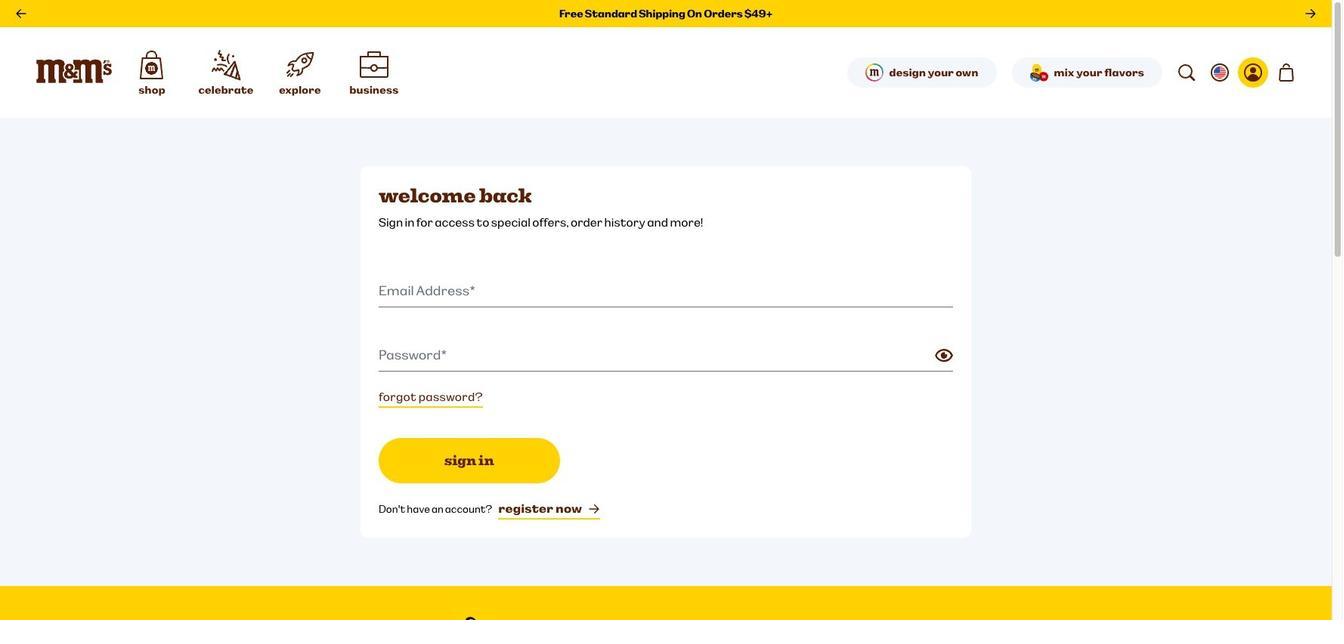 Task type: vqa. For each thing, say whether or not it's contained in the screenshot.
your avataryour avatar
no



Task type: locate. For each thing, give the bounding box(es) containing it.
search bar image
[[1178, 64, 1196, 82]]

next image
[[1305, 8, 1317, 20]]

None password field
[[379, 340, 954, 372]]

None email field
[[379, 275, 954, 308]]

sign in image
[[1245, 64, 1263, 82]]



Task type: describe. For each thing, give the bounding box(es) containing it.
previous image
[[15, 8, 27, 20]]

shopping bag 0 item(s) image
[[1278, 64, 1296, 82]]

m&m's characters around the text 'one for all & all for fun' image
[[282, 611, 1050, 621]]



